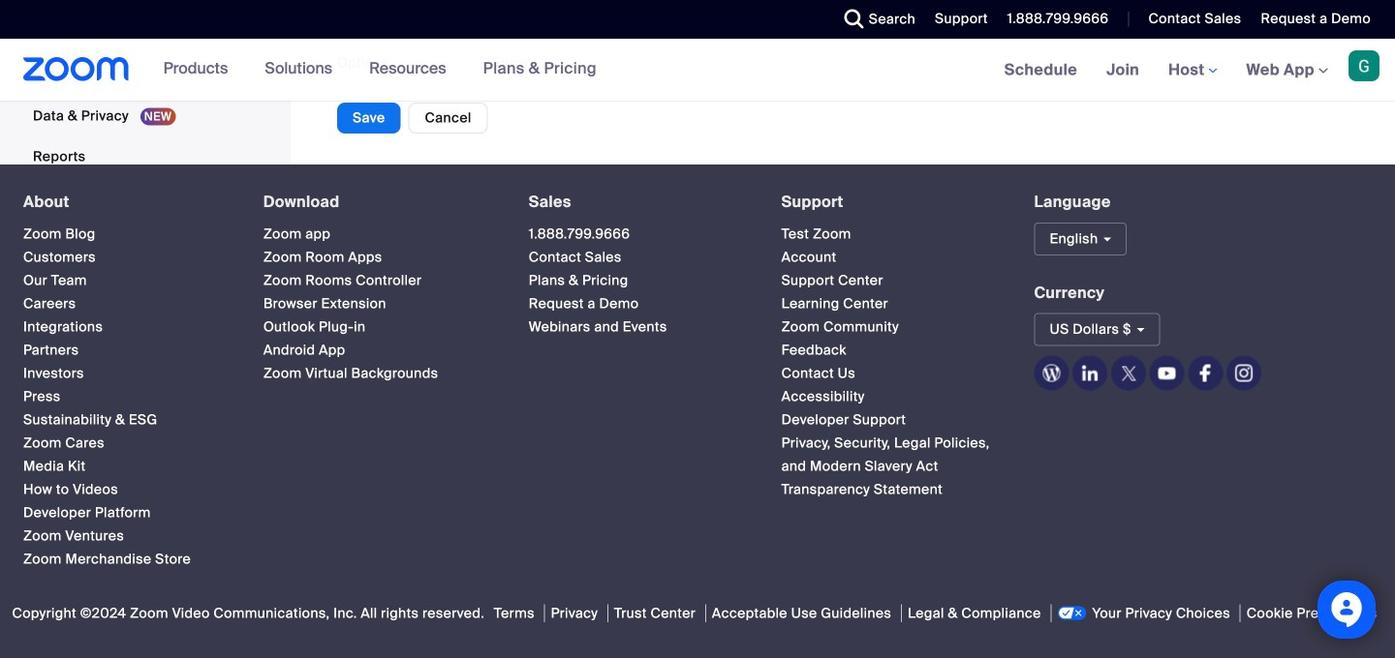 Task type: vqa. For each thing, say whether or not it's contained in the screenshot.
Product Information 'navigation'
yes



Task type: locate. For each thing, give the bounding box(es) containing it.
product information navigation
[[149, 39, 611, 101]]

banner
[[0, 39, 1395, 102]]

profile picture image
[[1349, 50, 1380, 81]]

2 heading from the left
[[263, 194, 494, 211]]

heading
[[23, 194, 228, 211], [263, 194, 494, 211], [529, 194, 747, 211], [781, 194, 999, 211]]

3 heading from the left
[[529, 194, 747, 211]]

meetings navigation
[[990, 39, 1395, 102]]



Task type: describe. For each thing, give the bounding box(es) containing it.
1 heading from the left
[[23, 194, 228, 211]]

personal menu menu
[[0, 0, 285, 178]]

zoom logo image
[[23, 57, 129, 81]]

4 heading from the left
[[781, 194, 999, 211]]



